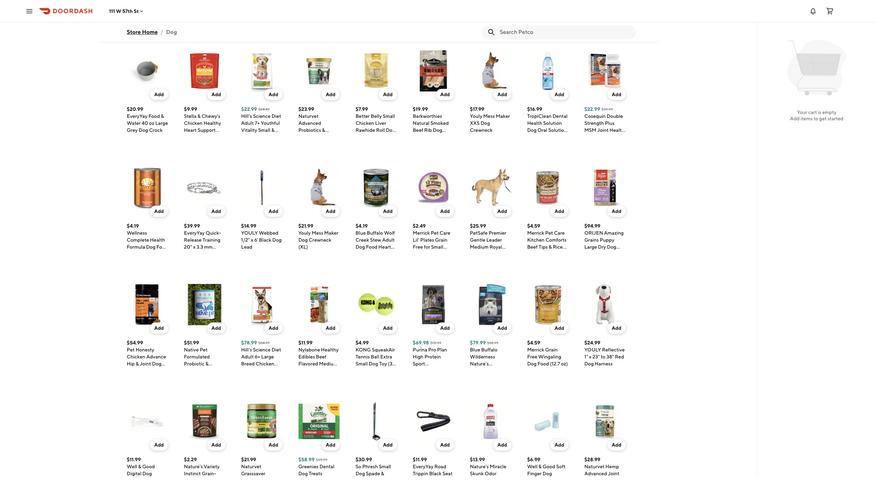 Task type: locate. For each thing, give the bounding box(es) containing it.
1 horizontal spatial sweet
[[206, 11, 220, 16]]

(3 inside $4.99 kong squeakair tennis ball extra small dog toy (3 ct)
[[388, 361, 393, 367]]

grey
[[127, 127, 138, 133]]

0 vertical spatial for
[[381, 4, 387, 9]]

adult
[[241, 120, 254, 126], [383, 237, 395, 243], [241, 354, 254, 360]]

oz) down gravy,
[[380, 258, 387, 264]]

rib
[[425, 127, 432, 133]]

1 horizontal spatial naturvet
[[299, 113, 319, 119]]

food down acana
[[309, 11, 321, 16]]

1 vertical spatial maker
[[324, 230, 339, 236]]

$11.99 for nylabone
[[299, 340, 313, 346]]

large inside $94.99 orijen amazing grains puppy large dry dog food (22.5 lb)
[[585, 244, 598, 250]]

hearty
[[379, 244, 394, 250]]

turkey inside wellness core grain-free puppy deboned chicken & turkey meal recipe dry dog food (4 lb)
[[246, 18, 260, 23]]

health down double
[[610, 127, 625, 133]]

roll inside $7.99 better belly small chicken liver rawhide roll dog treats (6 ct)
[[376, 127, 385, 133]]

$22.99 inside $22.99 $39.99 cosequin double strength plus msm joint health dog supplement (60 ct)
[[585, 106, 601, 112]]

add for $28.99 naturvet hemp advanced join
[[612, 442, 622, 448]]

2 $4.19 from the left
[[356, 223, 368, 229]]

2 well from the left
[[528, 464, 538, 470]]

liver inside $7.99 better belly small chicken liver rawhide roll dog treats (6 ct)
[[375, 120, 386, 126]]

pet for $4.59 merrick pet care kitchen comforts beef tips & rice stew wet dog food (12.7 oz)
[[546, 230, 554, 236]]

treats down trainers
[[413, 11, 427, 16]]

medium down gentle
[[470, 244, 489, 250]]

beef up chewy
[[413, 127, 424, 133]]

merrick for $4.59 merrick grain free wingaling dog food (12.7 oz)
[[528, 347, 545, 353]]

puppy for orijen
[[600, 237, 615, 243]]

nature's down $13.99
[[470, 464, 489, 470]]

x for $14.99
[[251, 237, 254, 243]]

youly down the "$24.99" on the bottom of the page
[[585, 347, 602, 353]]

0 horizontal spatial $11.99
[[127, 457, 141, 463]]

dry down free-
[[324, 4, 332, 9]]

good for soft
[[543, 464, 556, 470]]

1 hill's from the top
[[241, 113, 252, 119]]

mess inside $21.99 youly mess maker dog crewneck (xl)
[[312, 230, 324, 236]]

dog inside $94.99 orijen amazing grains puppy large dry dog food (22.5 lb)
[[608, 244, 617, 250]]

0 vertical spatial hill's
[[241, 113, 252, 119]]

petsafe premier gentle leader medium royal blue dog collar image
[[470, 167, 512, 209]]

& inside $4.59 merrick pet care kitchen comforts beef tips & rice stew wet dog food (12.7 oz)
[[549, 244, 552, 250]]

supplement inside $22.99 $39.99 cosequin double strength plus msm joint health dog supplement (60 ct)
[[595, 134, 623, 140]]

0 horizontal spatial stew
[[370, 237, 382, 243]]

1 vertical spatial blue
[[470, 251, 481, 257]]

2 $4.59 from the top
[[528, 340, 541, 346]]

notification bell image
[[810, 7, 818, 15]]

2 horizontal spatial to
[[814, 116, 819, 121]]

nature's inside the '$2.29 nature's variety instinct grain'
[[184, 464, 203, 470]]

youly for $24.99 youly reflective 1" x 23" to 38" red dog harness
[[585, 347, 602, 353]]

lb) inside merrick pet care grain free real salmon & sweet potato recipe dry dog food (22 lb)
[[215, 25, 221, 30]]

1 grain- from the left
[[241, 4, 256, 9]]

grain- up deboned in the left of the page
[[241, 4, 256, 9]]

well inside $11.99 well & good digital do
[[127, 464, 137, 470]]

ct) down protection
[[356, 25, 362, 30]]

2 horizontal spatial naturvet
[[585, 464, 605, 470]]

2 (12.5 from the left
[[368, 258, 379, 264]]

amazing
[[605, 230, 624, 236]]

pet inside $4.59 merrick pet care kitchen comforts beef tips & rice stew wet dog food (12.7 oz)
[[546, 230, 554, 236]]

add for $20.99 everyyay food & water 40 oz large grey dog crock
[[154, 92, 164, 97]]

add for $14.99 youly webbed 1/2" x 6' black dog lead
[[269, 209, 279, 214]]

pet
[[202, 0, 210, 2], [431, 230, 439, 236], [546, 230, 554, 236], [127, 347, 135, 353], [200, 347, 208, 353]]

treats inside purebites mini trainers dog treats beef liver (3 oz)
[[413, 11, 427, 16]]

supplement down powder
[[195, 375, 222, 381]]

food down morsels
[[184, 148, 196, 154]]

everyyay for $39.99
[[184, 230, 205, 236]]

1 horizontal spatial care
[[440, 230, 451, 236]]

1 $22.99 from the left
[[241, 106, 257, 112]]

0 vertical spatial turkey
[[246, 18, 260, 23]]

1 horizontal spatial mess
[[484, 113, 495, 119]]

1 $4.59 from the top
[[528, 223, 541, 229]]

& inside petarmor plus flea & tick control collar for dogs (2 ct)
[[538, 4, 541, 9]]

naturvet inside $23.99 naturvet advanced probiotics & enzymes vet strength pb6 dog soft chews (70 ct)
[[299, 113, 319, 119]]

0 horizontal spatial (3
[[388, 361, 393, 367]]

merrick up wingaling
[[528, 347, 545, 353]]

oz) down comforts
[[551, 258, 558, 264]]

0 vertical spatial adult
[[241, 120, 254, 126]]

1 horizontal spatial buffalo
[[482, 347, 498, 353]]

variety
[[204, 464, 220, 470]]

merrick grain free wingaling dog food (12.7 oz) image
[[528, 284, 569, 326]]

$22.99 inside "$22.99 $24.49 hill's science diet adult 7+ youthful vitality small & mini chicken & rice dry dog food (3.5 lb)"
[[241, 106, 257, 112]]

dry down real
[[217, 18, 225, 23]]

1 vertical spatial puppy
[[600, 237, 615, 243]]

everyyay for $20.99
[[127, 113, 148, 119]]

grain- inside acana free-run grain-free dry dog food poultry (25 lb)
[[299, 4, 313, 9]]

1 science from the top
[[253, 113, 271, 119]]

well for well & good digital do
[[127, 464, 137, 470]]

1 horizontal spatial healthy
[[321, 347, 339, 353]]

2 hill's from the top
[[241, 347, 252, 353]]

medium
[[356, 11, 375, 16], [489, 11, 508, 16], [470, 244, 489, 250], [184, 251, 203, 257], [319, 361, 338, 367]]

$39.99 up double
[[602, 107, 613, 111]]

youly mess maker dog crewneck (xl) image
[[299, 167, 340, 209]]

flea right "ii" at the left
[[385, 0, 395, 2]]

prong
[[184, 258, 198, 264]]

dogs down control
[[528, 18, 539, 23]]

collar inside youly adjustable unicorn medium dog collar
[[481, 18, 494, 23]]

dog
[[432, 4, 441, 9], [299, 11, 308, 16], [127, 18, 136, 23], [470, 18, 480, 23], [184, 25, 194, 30], [267, 25, 276, 30], [127, 26, 148, 39], [166, 29, 177, 35], [481, 120, 490, 126], [139, 127, 148, 133], [386, 127, 396, 133], [433, 127, 443, 133], [528, 127, 537, 133], [585, 134, 594, 140], [211, 141, 221, 147], [261, 141, 271, 147], [330, 141, 339, 147], [273, 237, 282, 243], [299, 237, 308, 243], [146, 244, 156, 250], [356, 244, 365, 250], [608, 244, 617, 250], [204, 251, 213, 257], [482, 251, 491, 257], [550, 251, 560, 257], [437, 258, 446, 264], [152, 361, 162, 367], [369, 361, 379, 367], [528, 361, 537, 367], [585, 361, 594, 367], [262, 368, 272, 374], [316, 368, 325, 374], [184, 375, 194, 381], [470, 382, 480, 388], [299, 471, 308, 477], [356, 471, 365, 477]]

naturvet inside $28.99 naturvet hemp advanced join
[[585, 464, 605, 470]]

0 horizontal spatial $39.99
[[184, 223, 200, 229]]

chews down souper
[[299, 375, 314, 381]]

1 vertical spatial buffalo
[[482, 347, 498, 353]]

1 horizontal spatial breed
[[413, 251, 427, 257]]

0 horizontal spatial $22.99
[[241, 106, 257, 112]]

for inside petarmor plus flea & tick control collar for dogs (2 ct)
[[560, 11, 566, 16]]

lb) right (33
[[262, 375, 268, 381]]

$22.99 up cosequin at the top of page
[[585, 106, 601, 112]]

1 horizontal spatial $4.19
[[356, 223, 368, 229]]

(3.5 inside $2.49 merrick pet care lil' plates grain free for small breed itsy bitsy beef stew dog food (3.5 oz)
[[426, 265, 434, 271]]

oz) right (16
[[535, 134, 542, 140]]

2 vertical spatial to
[[601, 354, 606, 360]]

1 $4.19 from the left
[[127, 223, 139, 229]]

0 horizontal spatial soft
[[127, 368, 136, 374]]

dog inside $4.19 wellness complete health formula dog food turkey and sweet potato (12.5 oz)
[[146, 244, 156, 250]]

merrick
[[184, 0, 201, 2], [413, 230, 430, 236], [528, 230, 545, 236], [528, 347, 545, 353]]

add for $19.99 barkworthies natural smoked beef rib dog chewy treats (29.6 oz)
[[441, 92, 450, 97]]

1 vertical spatial $39.99
[[184, 223, 200, 229]]

store home / dog
[[127, 29, 177, 35]]

liver inside purebites mini trainers dog treats beef liver (3 oz)
[[439, 11, 450, 16]]

1 horizontal spatial (4
[[391, 18, 395, 23]]

joint down 'advance'
[[140, 361, 151, 367]]

$11.99 up digital
[[127, 457, 141, 463]]

2 science from the top
[[253, 347, 271, 353]]

nature's inside $13.99 nature's miracle skunk odo
[[470, 464, 489, 470]]

potato inside merrick pet care grain free real salmon & sweet potato recipe dry dog food (22 lb)
[[184, 18, 199, 23]]

greenies dental dog treats original regular (54 ct) image
[[299, 401, 340, 442]]

$22.99 $39.99 cosequin double strength plus msm joint health dog supplement (60 ct)
[[585, 106, 625, 147]]

0 vertical spatial $39.99
[[602, 107, 613, 111]]

ct) right (60
[[594, 141, 600, 147]]

nature's for $2.29 nature's variety instinct grain
[[184, 464, 203, 470]]

add for $11.99 everyyay road trippin black sea
[[441, 442, 450, 448]]

merrick for $2.49 merrick pet care lil' plates grain free for small breed itsy bitsy beef stew dog food (3.5 oz)
[[413, 230, 430, 236]]

for
[[381, 4, 387, 9], [560, 11, 566, 16], [424, 244, 431, 250]]

medium inside $11.99 nylabone healthy edibles beef flavored medium souper dog bone chews
[[319, 361, 338, 367]]

oz
[[149, 120, 154, 126]]

0 vertical spatial everyyay
[[127, 113, 148, 119]]

2 horizontal spatial stew
[[528, 251, 539, 257]]

hill's
[[241, 113, 252, 119], [241, 347, 252, 353]]

0 horizontal spatial liver
[[375, 120, 386, 126]]

0 vertical spatial breed
[[413, 251, 427, 257]]

cosequin double strength plus msm joint health dog supplement (60 ct) image
[[585, 50, 626, 92]]

honesty
[[136, 347, 154, 353]]

1 vertical spatial roll
[[376, 127, 385, 133]]

solution up oral
[[544, 120, 562, 126]]

science for large
[[253, 347, 271, 353]]

add for $79.99 $88.99 blue buffalo wilderness nature's evolutionary diet chicken senior dog food (28 lb)
[[498, 326, 508, 331]]

$2.49
[[413, 223, 426, 229]]

pet inside $51.99 native pet formulated probiotic & prebiotic powder dog supplement (16.4 oz)
[[200, 347, 208, 353]]

$4.19 for $4.19 blue buffalo wolf creek stew adult dog food hearty duck in gravy, cans (12.5 oz)
[[356, 223, 368, 229]]

add for $51.99 native pet formulated probiotic & prebiotic powder dog supplement (16.4 oz)
[[212, 326, 221, 331]]

grain- down acana
[[299, 4, 313, 9]]

advanced up probiotics
[[299, 120, 321, 126]]

adult for hill's science diet adult 7+ youthful vitality small & mini chicken & rice dry dog food (3.5 lb)
[[241, 120, 254, 126]]

(3.5 down itsy
[[426, 265, 434, 271]]

beef inside $2.49 merrick pet care lil' plates grain free for small breed itsy bitsy beef stew dog food (3.5 oz)
[[413, 258, 424, 264]]

$6.99 well & good soft finger do
[[528, 457, 566, 477]]

better belly small chicken liver rawhide roll dog treats (6 ct) image
[[356, 50, 397, 92]]

2 horizontal spatial $11.99
[[413, 457, 427, 463]]

dog inside wellness core grain-free puppy deboned chicken & turkey meal recipe dry dog food (4 lb)
[[267, 25, 276, 30]]

$39.99 inside $22.99 $39.99 cosequin double strength plus msm joint health dog supplement (60 ct)
[[602, 107, 613, 111]]

2 horizontal spatial soft
[[557, 464, 566, 470]]

1 horizontal spatial dogs
[[528, 18, 539, 23]]

$11.99 inside $11.99 well & good digital do
[[127, 457, 141, 463]]

$24.49
[[259, 107, 270, 111]]

hill's for hill's science diet adult 7+ youthful vitality small & mini chicken & rice dry dog food (3.5 lb)
[[241, 113, 252, 119]]

mini down vitality
[[241, 134, 251, 140]]

care up comforts
[[555, 230, 565, 236]]

0 vertical spatial supplement
[[595, 134, 623, 140]]

nature's for $13.99 nature's miracle skunk odo
[[470, 464, 489, 470]]

1 well from the left
[[127, 464, 137, 470]]

home
[[142, 29, 158, 35]]

youly up (xl)
[[299, 230, 311, 236]]

purebites mini trainers dog treats beef liver (3 oz)
[[413, 0, 450, 23]]

$30.99 so phresh small dog spade 
[[356, 457, 392, 477]]

farms
[[150, 0, 164, 2]]

dog inside $4.99 kong squeakair tennis ball extra small dog toy (3 ct)
[[369, 361, 379, 367]]

everyyay road trippin black seat belt extender image
[[413, 401, 454, 442]]

hill's for hill's science diet adult 6+ large breed chicken meal dry dog food (33 lb)
[[241, 347, 252, 353]]

0 vertical spatial science
[[253, 113, 271, 119]]

(4 inside wellness core grain-free puppy deboned chicken & turkey meal recipe dry dog food (4 lb)
[[254, 32, 259, 37]]

barkworthies natural smoked beef rib dog chewy treats (29.6 oz) image
[[413, 50, 454, 92]]

good inside $6.99 well & good soft finger do
[[543, 464, 556, 470]]

2 horizontal spatial care
[[555, 230, 565, 236]]

dental right tropiclean
[[553, 113, 568, 119]]

chews left (180
[[137, 368, 152, 374]]

oral
[[538, 127, 548, 133]]

$4.19
[[127, 223, 139, 229], [356, 223, 368, 229]]

free inside "$9.99 stella & chewy's chicken healthy heart support cage-free dinner morsels dry dog food (4.25 oz)"
[[198, 134, 208, 140]]

chicken inside wellness core grain-free puppy deboned chicken & turkey meal recipe dry dog food (4 lb)
[[263, 11, 282, 16]]

flea up control
[[528, 4, 537, 9]]

wellness up complete
[[127, 230, 147, 236]]

$21.99 for naturvet
[[241, 457, 256, 463]]

0 vertical spatial soft
[[299, 148, 308, 154]]

dry inside wellness core grain-free puppy deboned chicken & turkey meal recipe dry dog food (4 lb)
[[258, 25, 266, 30]]

0 horizontal spatial mess
[[312, 230, 324, 236]]

& inside "$9.99 stella & chewy's chicken healthy heart support cage-free dinner morsels dry dog food (4.25 oz)"
[[198, 113, 201, 119]]

oz) right (16.4 on the bottom
[[196, 382, 203, 388]]

dog inside $21.99 youly mess maker dog crewneck (xl)
[[299, 237, 308, 243]]

free inside merrick pet care grain free real salmon & sweet potato recipe dry dog food (22 lb)
[[197, 4, 208, 9]]

merrick down $2.49
[[413, 230, 430, 236]]

x left 6'
[[251, 237, 254, 243]]

food left (22 at the left top of the page
[[195, 25, 206, 30]]

blue down gentle
[[470, 251, 481, 257]]

oz) inside $4.19 wellness complete health formula dog food turkey and sweet potato (12.5 oz)
[[154, 258, 161, 264]]

everyyay inside $39.99 everyyay quick- release training 20" x 3.3 mm medium dog prong collar
[[184, 230, 205, 236]]

mini right the purebites
[[436, 0, 446, 2]]

$94.99 orijen amazing grains puppy large dry dog food (22.5 lb)
[[585, 223, 624, 257]]

add for $9.99 stella & chewy's chicken healthy heart support cage-free dinner morsels dry dog food (4.25 oz)
[[212, 92, 221, 97]]

everyyay inside $20.99 everyyay food & water 40 oz large grey dog crock
[[127, 113, 148, 119]]

everyyay up release
[[184, 230, 205, 236]]

fieldcrest
[[127, 0, 149, 2]]

0 vertical spatial meal
[[261, 18, 273, 23]]

$11.99 well & good digital do
[[127, 457, 157, 477]]

$6.99
[[528, 457, 541, 463]]

pet up real
[[202, 0, 210, 2]]

youly inside youly adjustable unicorn medium dog collar
[[470, 0, 487, 2]]

1 good from the left
[[142, 464, 155, 470]]

add for $94.99 orijen amazing grains puppy large dry dog food (22.5 lb)
[[612, 209, 622, 214]]

0 horizontal spatial large
[[155, 120, 168, 126]]

1 horizontal spatial (12.7
[[551, 361, 561, 367]]

formulated
[[184, 354, 210, 360]]

meal down $78.99
[[241, 368, 253, 374]]

squeakair
[[372, 347, 395, 353]]

2 horizontal spatial large
[[585, 244, 598, 250]]

1 horizontal spatial (3.5
[[426, 265, 434, 271]]

chews inside $54.99 pet honesty chicken advance hip & joint dog soft chews (180 ct)
[[137, 368, 152, 374]]

1 horizontal spatial well
[[528, 464, 538, 470]]

2 vertical spatial chews
[[299, 375, 314, 381]]

diet inside $78.99 $84.99 hill's science diet adult 6+ large breed chicken meal dry dog food (33 lb)
[[272, 347, 281, 353]]

rice down vitality
[[241, 141, 251, 147]]

add for $4.59 merrick pet care kitchen comforts beef tips & rice stew wet dog food (12.7 oz)
[[555, 209, 565, 214]]

1 vertical spatial supplement
[[195, 375, 222, 381]]

road
[[435, 464, 447, 470]]

(4 inside advantage ii flea protection for medium dogs flea treatment (4 ct)
[[391, 18, 395, 23]]

free down support
[[198, 134, 208, 140]]

so
[[356, 464, 362, 470]]

add for $22.99 $24.49 hill's science diet adult 7+ youthful vitality small & mini chicken & rice dry dog food (3.5 lb)
[[269, 92, 279, 97]]

& inside $20.99 everyyay food & water 40 oz large grey dog crock
[[161, 113, 164, 119]]

oz) down wingaling
[[562, 361, 568, 367]]

buffalo
[[367, 230, 383, 236], [482, 347, 498, 353]]

ct)
[[546, 18, 552, 23], [356, 25, 362, 30], [376, 134, 382, 140], [594, 141, 600, 147], [334, 148, 340, 154], [356, 368, 362, 374], [127, 375, 133, 381]]

0 horizontal spatial x
[[193, 244, 196, 250]]

pet up formulated
[[200, 347, 208, 353]]

mess for $17.99
[[484, 113, 495, 119]]

soft inside $54.99 pet honesty chicken advance hip & joint dog soft chews (180 ct)
[[127, 368, 136, 374]]

to right the 23"
[[601, 354, 606, 360]]

2 good from the left
[[543, 464, 556, 470]]

$22.99 for hill's
[[241, 106, 257, 112]]

chicken
[[127, 11, 145, 16], [263, 11, 282, 16], [184, 120, 203, 126], [356, 120, 374, 126], [252, 134, 271, 140], [127, 354, 145, 360], [256, 361, 275, 367], [470, 375, 489, 381]]

0 vertical spatial large
[[155, 120, 168, 126]]

ct) down tennis
[[356, 368, 362, 374]]

$21.99 youly mess maker dog crewneck (xl)
[[299, 223, 339, 250]]

for up the search petco search field
[[560, 11, 566, 16]]

deboned
[[241, 11, 262, 16]]

food inside $4.19 blue buffalo wolf creek stew adult dog food hearty duck in gravy, cans (12.5 oz)
[[366, 244, 378, 250]]

dry up (33
[[254, 368, 261, 374]]

1 horizontal spatial maker
[[496, 113, 510, 119]]

0 vertical spatial grain
[[184, 4, 196, 9]]

native pet formulated probiotic & prebiotic powder dog supplement (16.4 oz) image
[[184, 284, 225, 326]]

1 vertical spatial x
[[193, 244, 196, 250]]

dog inside "$22.99 $24.49 hill's science diet adult 7+ youthful vitality small & mini chicken & rice dry dog food (3.5 lb)"
[[261, 141, 271, 147]]

to inside $24.99 youly reflective 1" x 23" to 38" red dog harness
[[601, 354, 606, 360]]

0 vertical spatial (3
[[413, 18, 418, 23]]

ct) down hip
[[127, 375, 133, 381]]

2 grain- from the left
[[299, 4, 313, 9]]

turkey
[[246, 18, 260, 23], [127, 251, 142, 257]]

nature's miracle skunk odor control dog shampoo & conditioner (32 oz) image
[[470, 401, 512, 442]]

add for $16.99 tropiclean dental health solution dog oral solution (16 oz)
[[555, 92, 565, 97]]

plates
[[421, 237, 434, 243]]

0 vertical spatial rice
[[241, 141, 251, 147]]

$22.99 for cosequin
[[585, 106, 601, 112]]

well for well & good soft finger do
[[528, 464, 538, 470]]

dog inside $25.99 petsafe premier gentle leader medium royal blue dog collar
[[482, 251, 491, 257]]

wet
[[540, 251, 549, 257]]

0 horizontal spatial everyyay
[[127, 113, 148, 119]]

beef down trainers
[[428, 11, 438, 16]]

science inside $78.99 $84.99 hill's science diet adult 6+ large breed chicken meal dry dog food (33 lb)
[[253, 347, 271, 353]]

1 vertical spatial everyyay
[[184, 230, 205, 236]]

everyyay quick-release training 20" x 3.3 mm medium dog prong collar image
[[184, 167, 225, 209]]

real
[[209, 4, 219, 9]]

advanced down the $28.99 at the right of the page
[[585, 471, 608, 477]]

tick
[[542, 4, 552, 9]]

plus up tick
[[551, 0, 560, 2]]

0 vertical spatial (3.5
[[254, 148, 263, 154]]

$11.99 inside $11.99 everyyay road trippin black sea
[[413, 457, 427, 463]]

2 vertical spatial diet
[[500, 368, 509, 374]]

1 vertical spatial healthy
[[321, 347, 339, 353]]

0 horizontal spatial dental
[[320, 464, 335, 470]]

0 horizontal spatial potato
[[127, 258, 142, 264]]

maker for youly mess maker xxs dog crewneck
[[496, 113, 510, 119]]

0 horizontal spatial breed
[[241, 361, 255, 367]]

0 vertical spatial dental
[[553, 113, 568, 119]]

adult inside "$22.99 $24.49 hill's science diet adult 7+ youthful vitality small & mini chicken & rice dry dog food (3.5 lb)"
[[241, 120, 254, 126]]

w
[[116, 8, 121, 14]]

0 horizontal spatial health
[[150, 237, 165, 243]]

chicken down 6+
[[256, 361, 275, 367]]

$39.99
[[602, 107, 613, 111], [184, 223, 200, 229]]

pet inside $54.99 pet honesty chicken advance hip & joint dog soft chews (180 ct)
[[127, 347, 135, 353]]

strength down cosequin at the top of page
[[585, 120, 605, 126]]

1 vertical spatial youly
[[299, 230, 311, 236]]

0 horizontal spatial dogs
[[375, 11, 387, 16]]

0 horizontal spatial turkey
[[127, 251, 142, 257]]

health down tropiclean
[[528, 120, 543, 126]]

tennis
[[356, 354, 370, 360]]

healthy
[[204, 120, 221, 126], [321, 347, 339, 353]]

youly
[[470, 113, 483, 119], [299, 230, 311, 236]]

care up "bitsy" at the bottom of page
[[440, 230, 451, 236]]

puppy down core on the left of page
[[267, 4, 282, 9]]

to for your cart is empty add items to get started
[[814, 116, 819, 121]]

0 vertical spatial stew
[[370, 237, 382, 243]]

chewy
[[413, 134, 429, 140]]

add button
[[150, 89, 168, 100], [150, 89, 168, 100], [207, 89, 225, 100], [207, 89, 225, 100], [265, 89, 283, 100], [265, 89, 283, 100], [322, 89, 340, 100], [322, 89, 340, 100], [379, 89, 397, 100], [379, 89, 397, 100], [436, 89, 454, 100], [436, 89, 454, 100], [494, 89, 512, 100], [494, 89, 512, 100], [551, 89, 569, 100], [551, 89, 569, 100], [608, 89, 626, 100], [608, 89, 626, 100], [150, 206, 168, 217], [150, 206, 168, 217], [207, 206, 225, 217], [207, 206, 225, 217], [265, 206, 283, 217], [265, 206, 283, 217], [322, 206, 340, 217], [322, 206, 340, 217], [379, 206, 397, 217], [379, 206, 397, 217], [436, 206, 454, 217], [436, 206, 454, 217], [494, 206, 512, 217], [494, 206, 512, 217], [551, 206, 569, 217], [551, 206, 569, 217], [608, 206, 626, 217], [608, 206, 626, 217], [150, 323, 168, 334], [150, 323, 168, 334], [207, 323, 225, 334], [207, 323, 225, 334], [265, 323, 283, 334], [265, 323, 283, 334], [322, 323, 340, 334], [322, 323, 340, 334], [379, 323, 397, 334], [379, 323, 397, 334], [436, 323, 454, 334], [436, 323, 454, 334], [494, 323, 512, 334], [494, 323, 512, 334], [551, 323, 569, 334], [551, 323, 569, 334], [608, 323, 626, 334], [608, 323, 626, 334], [150, 440, 168, 451], [150, 440, 168, 451], [207, 440, 225, 451], [207, 440, 225, 451], [265, 440, 283, 451], [265, 440, 283, 451], [322, 440, 340, 451], [322, 440, 340, 451], [379, 440, 397, 451], [379, 440, 397, 451], [436, 440, 454, 451], [436, 440, 454, 451], [494, 440, 512, 451], [494, 440, 512, 451], [551, 440, 569, 451], [551, 440, 569, 451], [608, 440, 626, 451], [608, 440, 626, 451]]

1 vertical spatial crewneck
[[309, 237, 332, 243]]

2 horizontal spatial grain
[[546, 347, 558, 353]]

buffalo up creek
[[367, 230, 383, 236]]

1 vertical spatial dental
[[320, 464, 335, 470]]

1 horizontal spatial black
[[430, 471, 442, 477]]

food inside $4.59 merrick pet care kitchen comforts beef tips & rice stew wet dog food (12.7 oz)
[[528, 258, 539, 264]]

1 horizontal spatial large
[[261, 354, 274, 360]]

& inside merrick pet care grain free real salmon & sweet potato recipe dry dog food (22 lb)
[[202, 11, 205, 16]]

0 horizontal spatial puppy
[[267, 4, 282, 9]]

1 vertical spatial diet
[[272, 347, 281, 353]]

training
[[203, 237, 221, 243]]

dry up the (22.5
[[599, 244, 607, 250]]

free left real
[[197, 4, 208, 9]]

care inside $2.49 merrick pet care lil' plates grain free for small breed itsy bitsy beef stew dog food (3.5 oz)
[[440, 230, 451, 236]]

0 vertical spatial mess
[[484, 113, 495, 119]]

crock
[[149, 127, 163, 133]]

soft inside $6.99 well & good soft finger do
[[557, 464, 566, 470]]

lb) right (28
[[502, 382, 508, 388]]

breed down 6+
[[241, 361, 255, 367]]

1 horizontal spatial grain
[[435, 237, 448, 243]]

collar
[[546, 11, 559, 16], [481, 18, 494, 23], [492, 251, 505, 257], [199, 258, 212, 264]]

20"
[[184, 244, 192, 250]]

poultry
[[322, 11, 338, 16]]

chicken down vitality
[[252, 134, 271, 140]]

1 vertical spatial for
[[560, 11, 566, 16]]

everyyay for $11.99
[[413, 464, 434, 470]]

joint right msm
[[598, 127, 609, 133]]

add for $23.99 naturvet advanced probiotics & enzymes vet strength pb6 dog soft chews (70 ct)
[[326, 92, 336, 97]]

store
[[127, 29, 141, 35]]

st
[[134, 8, 139, 14]]

collar down the mm
[[199, 258, 212, 264]]

dog inside $14.99 youly webbed 1/2" x 6' black dog lead
[[273, 237, 282, 243]]

1 vertical spatial youly
[[241, 230, 258, 236]]

stew inside $4.19 blue buffalo wolf creek stew adult dog food hearty duck in gravy, cans (12.5 oz)
[[370, 237, 382, 243]]

$11.99
[[299, 340, 313, 346], [127, 457, 141, 463], [413, 457, 427, 463]]

collar down royal at the right of the page
[[492, 251, 505, 257]]

dry inside merrick pet care grain free real salmon & sweet potato recipe dry dog food (22 lb)
[[217, 18, 225, 23]]

grain
[[184, 4, 196, 9], [435, 237, 448, 243], [546, 347, 558, 353]]

free down core on the left of page
[[256, 4, 266, 9]]

puppy down amazing
[[600, 237, 615, 243]]

2 vertical spatial youly
[[585, 347, 602, 353]]

add for $4.99 kong squeakair tennis ball extra small dog toy (3 ct)
[[383, 326, 393, 331]]

to inside fieldcrest farms nothing to hide chicken 10'' roll dog treats
[[146, 4, 151, 9]]

0 vertical spatial strength
[[585, 120, 605, 126]]

turkey down deboned in the left of the page
[[246, 18, 260, 23]]

wellness inside $4.19 wellness complete health formula dog food turkey and sweet potato (12.5 oz)
[[127, 230, 147, 236]]

merrick inside $4.59 merrick pet care kitchen comforts beef tips & rice stew wet dog food (12.7 oz)
[[528, 230, 545, 236]]

1 vertical spatial $21.99
[[241, 457, 256, 463]]

naturvet advanced probiotics & enzymes vet strength pb6 dog soft chews (70 ct) image
[[299, 50, 340, 92]]

mini inside "$22.99 $24.49 hill's science diet adult 7+ youthful vitality small & mini chicken & rice dry dog food (3.5 lb)"
[[241, 134, 251, 140]]

x
[[251, 237, 254, 243], [193, 244, 196, 250], [590, 354, 592, 360]]

well & good soft finger dog toothbrush (2 ct) image
[[528, 401, 569, 442]]

add for $78.99 $84.99 hill's science diet adult 6+ large breed chicken meal dry dog food (33 lb)
[[269, 326, 279, 331]]

1 horizontal spatial wellness
[[241, 0, 262, 2]]

1 horizontal spatial for
[[424, 244, 431, 250]]

dogs up treatment
[[375, 11, 387, 16]]

1 horizontal spatial x
[[251, 237, 254, 243]]

plus inside $22.99 $39.99 cosequin double strength plus msm joint health dog supplement (60 ct)
[[606, 120, 615, 126]]

(3
[[413, 18, 418, 23], [388, 361, 393, 367]]

spade
[[366, 471, 380, 477]]

treats
[[413, 11, 427, 16], [137, 18, 151, 23], [356, 134, 369, 140], [430, 134, 443, 140]]

(70
[[325, 148, 333, 154]]

0 horizontal spatial to
[[146, 4, 151, 9]]

add for $24.99 youly reflective 1" x 23" to 38" red dog harness
[[612, 326, 622, 331]]

add for $4.19 wellness complete health formula dog food turkey and sweet potato (12.5 oz)
[[154, 209, 164, 214]]

free
[[197, 4, 208, 9], [256, 4, 266, 9], [313, 4, 323, 9], [198, 134, 208, 140], [413, 244, 423, 250], [528, 354, 538, 360]]

food inside $4.19 wellness complete health formula dog food turkey and sweet potato (12.5 oz)
[[157, 244, 168, 250]]

liver down belly at the top left
[[375, 120, 386, 126]]

2 vertical spatial blue
[[470, 347, 481, 353]]

(3 right toy
[[388, 361, 393, 367]]

morsels
[[184, 141, 202, 147]]

potato down salmon
[[184, 18, 199, 23]]

buffalo down $88.99
[[482, 347, 498, 353]]

0 horizontal spatial buffalo
[[367, 230, 383, 236]]

x inside $14.99 youly webbed 1/2" x 6' black dog lead
[[251, 237, 254, 243]]

& inside $11.99 well & good digital do
[[138, 464, 141, 470]]

advantage ii flea protection for medium dogs flea treatment (4 ct)
[[356, 0, 395, 30]]

$58.99
[[299, 457, 315, 463]]

0 vertical spatial health
[[528, 120, 543, 126]]

0 horizontal spatial roll
[[155, 11, 164, 16]]

gravy,
[[374, 251, 388, 257]]

dry up the (4.25
[[203, 141, 210, 147]]

0 vertical spatial (4
[[391, 18, 395, 23]]

science down $24.49
[[253, 113, 271, 119]]

chews
[[309, 148, 324, 154], [137, 368, 152, 374], [299, 375, 314, 381]]

rice
[[241, 141, 251, 147], [553, 244, 563, 250]]

1 horizontal spatial recipe
[[241, 25, 257, 30]]

chicken down the evolutionary
[[470, 375, 489, 381]]

(60
[[585, 141, 593, 147]]

youly reflective 1" x 23" to 38" red dog harness image
[[585, 284, 626, 326]]

add for $2.29 nature's variety instinct grain
[[212, 442, 221, 448]]

x left 3.3
[[193, 244, 196, 250]]

$4.99 kong squeakair tennis ball extra small dog toy (3 ct)
[[356, 340, 395, 374]]

$39.99 inside $39.99 everyyay quick- release training 20" x 3.3 mm medium dog prong collar
[[184, 223, 200, 229]]

1 (12.5 from the left
[[143, 258, 154, 264]]

pet up plates
[[431, 230, 439, 236]]

small down youthful
[[258, 127, 271, 133]]

(12.7 inside $4.59 merrick grain free wingaling dog food (12.7 oz)
[[551, 361, 561, 367]]

beef down kitchen
[[528, 244, 538, 250]]

$4.59 for $4.59 merrick grain free wingaling dog food (12.7 oz)
[[528, 340, 541, 346]]

beef inside $4.59 merrick pet care kitchen comforts beef tips & rice stew wet dog food (12.7 oz)
[[528, 244, 538, 250]]

6+
[[255, 354, 261, 360]]

chews inside $23.99 naturvet advanced probiotics & enzymes vet strength pb6 dog soft chews (70 ct)
[[309, 148, 324, 154]]

maker inside '$17.99 youly mess maker xxs dog crewneck'
[[496, 113, 510, 119]]

10''
[[146, 11, 154, 16]]

naturvet for $28.99
[[585, 464, 605, 470]]

tropiclean dental health solution dog oral solution (16 oz) image
[[528, 50, 569, 92]]

better
[[356, 113, 370, 119]]

treats down 10''
[[137, 18, 151, 23]]

diet for youthful
[[272, 113, 281, 119]]

black down webbed at the left top
[[259, 237, 272, 243]]

premier
[[489, 230, 507, 236]]

small inside $2.49 merrick pet care lil' plates grain free for small breed itsy bitsy beef stew dog food (3.5 oz)
[[432, 244, 444, 250]]

merrick up salmon
[[184, 0, 201, 2]]

naturvet for $21.99
[[241, 464, 262, 470]]

(12.7
[[540, 258, 550, 264], [551, 361, 561, 367]]

adult up vitality
[[241, 120, 254, 126]]

ct) inside petarmor plus flea & tick control collar for dogs (2 ct)
[[546, 18, 552, 23]]

0 vertical spatial x
[[251, 237, 254, 243]]

1 vertical spatial grain
[[435, 237, 448, 243]]

oz) left prong
[[154, 258, 161, 264]]

add for $4.59 merrick grain free wingaling dog food (12.7 oz)
[[555, 326, 565, 331]]

souper
[[299, 368, 315, 374]]

$11.99 everyyay road trippin black sea
[[413, 457, 453, 477]]

dog inside $54.99 pet honesty chicken advance hip & joint dog soft chews (180 ct)
[[152, 361, 162, 367]]

supplement down msm
[[595, 134, 623, 140]]

2 horizontal spatial x
[[590, 354, 592, 360]]

add for $4.19 blue buffalo wolf creek stew adult dog food hearty duck in gravy, cans (12.5 oz)
[[383, 209, 393, 214]]

medium down protection
[[356, 11, 375, 16]]

puppy for core
[[267, 4, 282, 9]]

1 horizontal spatial soft
[[299, 148, 308, 154]]

$4.19 for $4.19 wellness complete health formula dog food turkey and sweet potato (12.5 oz)
[[127, 223, 139, 229]]

add for $6.99 well & good soft finger do
[[555, 442, 565, 448]]

2 $22.99 from the left
[[585, 106, 601, 112]]

blue buffalo wilderness nature's evolutionary diet chicken senior dog food (28 lb) image
[[470, 284, 512, 326]]

hill's science diet adult 6+ large breed chicken meal dry dog food (33 lb) image
[[241, 284, 283, 326]]

1 horizontal spatial $11.99
[[299, 340, 313, 346]]

evolutionary
[[470, 368, 499, 374]]

strength inside $22.99 $39.99 cosequin double strength plus msm joint health dog supplement (60 ct)
[[585, 120, 605, 126]]

chews down pb6
[[309, 148, 324, 154]]

pet down $54.99 at the bottom left of the page
[[127, 347, 135, 353]]

sweet inside merrick pet care grain free real salmon & sweet potato recipe dry dog food (22 lb)
[[206, 11, 220, 16]]

beef down nylabone
[[316, 354, 327, 360]]

dental down '$65.99'
[[320, 464, 335, 470]]

add for $54.99 pet honesty chicken advance hip & joint dog soft chews (180 ct)
[[154, 326, 164, 331]]

blue up creek
[[356, 230, 366, 236]]

$72.99
[[431, 341, 442, 345]]

strength down enzymes
[[299, 141, 318, 147]]

naturvet hemp advanced joint health dog supplement (60 ct) image
[[585, 401, 626, 442]]

liver
[[439, 11, 450, 16], [375, 120, 386, 126]]

cart
[[809, 110, 818, 115]]

meal inside $78.99 $84.99 hill's science diet adult 6+ large breed chicken meal dry dog food (33 lb)
[[241, 368, 253, 374]]



Task type: describe. For each thing, give the bounding box(es) containing it.
hip
[[127, 361, 135, 367]]

advanced inside $23.99 naturvet advanced probiotics & enzymes vet strength pb6 dog soft chews (70 ct)
[[299, 120, 321, 126]]

flea for petarmor plus flea & tick control collar for dogs (2 ct)
[[528, 4, 537, 9]]

ii
[[381, 0, 384, 2]]

& inside $6.99 well & good soft finger do
[[539, 464, 542, 470]]

oz) inside $4.59 merrick grain free wingaling dog food (12.7 oz)
[[562, 361, 568, 367]]

$2.29 nature's variety instinct grain
[[184, 457, 224, 477]]

(28
[[493, 382, 501, 388]]

black inside $11.99 everyyay road trippin black sea
[[430, 471, 442, 477]]

mess for $21.99
[[312, 230, 324, 236]]

cosequin
[[585, 113, 606, 119]]

naturvet for $23.99
[[299, 113, 319, 119]]

oz) inside $4.59 merrick pet care kitchen comforts beef tips & rice stew wet dog food (12.7 oz)
[[551, 258, 558, 264]]

(2
[[540, 18, 545, 23]]

oz) inside $2.49 merrick pet care lil' plates grain free for small breed itsy bitsy beef stew dog food (3.5 oz)
[[435, 265, 442, 271]]

orijen
[[585, 230, 604, 236]]

$51.99
[[184, 340, 199, 346]]

water
[[127, 120, 141, 126]]

ct) inside $4.99 kong squeakair tennis ball extra small dog toy (3 ct)
[[356, 368, 362, 374]]

$11.99 for everyyay
[[413, 457, 427, 463]]

add for $11.99 well & good digital do
[[154, 442, 164, 448]]

blue inside $25.99 petsafe premier gentle leader medium royal blue dog collar
[[470, 251, 481, 257]]

chews for $11.99 nylabone healthy edibles beef flavored medium souper dog bone chews
[[299, 375, 314, 381]]

orijen amazing grains puppy large dry dog food (22.5 lb) image
[[585, 167, 626, 209]]

beef inside $11.99 nylabone healthy edibles beef flavored medium souper dog bone chews
[[316, 354, 327, 360]]

edibles
[[299, 354, 315, 360]]

add for $7.99 better belly small chicken liver rawhide roll dog treats (6 ct)
[[383, 92, 393, 97]]

store home link
[[127, 25, 158, 39]]

acana free-run grain-free dry dog food poultry (25 lb)
[[299, 0, 339, 23]]

joint for strength
[[598, 127, 609, 133]]

vitality
[[241, 127, 257, 133]]

$94.99
[[585, 223, 601, 229]]

2 vertical spatial flea
[[356, 18, 366, 23]]

$7.99
[[356, 106, 368, 112]]

stew inside $4.59 merrick pet care kitchen comforts beef tips & rice stew wet dog food (12.7 oz)
[[528, 251, 539, 257]]

0 vertical spatial solution
[[544, 120, 562, 126]]

(180
[[153, 368, 163, 374]]

ct) inside $54.99 pet honesty chicken advance hip & joint dog soft chews (180 ct)
[[127, 375, 133, 381]]

roll for rawhide
[[376, 127, 385, 133]]

add for $13.99 nature's miracle skunk odo
[[498, 442, 508, 448]]

ct) inside $22.99 $39.99 cosequin double strength plus msm joint health dog supplement (60 ct)
[[594, 141, 600, 147]]

crewneck inside $21.99 youly mess maker dog crewneck (xl)
[[309, 237, 332, 243]]

hemp
[[606, 464, 620, 470]]

roll for 10''
[[155, 11, 164, 16]]

$79.99 $88.99 blue buffalo wilderness nature's evolutionary diet chicken senior dog food (28 lb)
[[470, 340, 509, 388]]

dog inside $4.19 blue buffalo wolf creek stew adult dog food hearty duck in gravy, cans (12.5 oz)
[[356, 244, 365, 250]]

your cart is empty add items to get started
[[791, 110, 844, 121]]

food inside "$9.99 stella & chewy's chicken healthy heart support cage-free dinner morsels dry dog food (4.25 oz)"
[[184, 148, 196, 154]]

chicken inside $79.99 $88.99 blue buffalo wilderness nature's evolutionary diet chicken senior dog food (28 lb)
[[470, 375, 489, 381]]

medium inside $39.99 everyyay quick- release training 20" x 3.3 mm medium dog prong collar
[[184, 251, 203, 257]]

x for $24.99
[[590, 354, 592, 360]]

youly adjustable unicorn medium dog collar
[[470, 0, 508, 23]]

add for $21.99 youly mess maker dog crewneck (xl)
[[326, 209, 336, 214]]

add for $25.99 petsafe premier gentle leader medium royal blue dog collar
[[498, 209, 508, 214]]

well & good digital dog thermometer image
[[127, 401, 168, 442]]

maker for youly mess maker dog crewneck (xl)
[[324, 230, 339, 236]]

1/2"
[[241, 237, 250, 243]]

native
[[184, 347, 199, 353]]

health for $16.99 tropiclean dental health solution dog oral solution (16 oz)
[[528, 120, 543, 126]]

food inside $20.99 everyyay food & water 40 oz large grey dog crock
[[149, 113, 160, 119]]

webbed
[[259, 230, 279, 236]]

oz) inside purebites mini trainers dog treats beef liver (3 oz)
[[419, 18, 425, 23]]

merrick inside merrick pet care grain free real salmon & sweet potato recipe dry dog food (22 lb)
[[184, 0, 201, 2]]

add for $22.99 $39.99 cosequin double strength plus msm joint health dog supplement (60 ct)
[[612, 92, 622, 97]]

for inside $2.49 merrick pet care lil' plates grain free for small breed itsy bitsy beef stew dog food (3.5 oz)
[[424, 244, 431, 250]]

youly mess maker xxs dog crewneck image
[[470, 50, 512, 92]]

$4.19 wellness complete health formula dog food turkey and sweet potato (12.5 oz)
[[127, 223, 168, 264]]

pet for $2.49 merrick pet care lil' plates grain free for small breed itsy bitsy beef stew dog food (3.5 oz)
[[431, 230, 439, 236]]

care for $2.49
[[440, 230, 451, 236]]

lb) inside $94.99 orijen amazing grains puppy large dry dog food (22.5 lb)
[[610, 251, 616, 257]]

wingaling
[[539, 354, 562, 360]]

harness
[[595, 361, 613, 367]]

$16.99
[[528, 106, 543, 112]]

oz) inside "$9.99 stella & chewy's chicken healthy heart support cage-free dinner morsels dry dog food (4.25 oz)"
[[209, 148, 216, 154]]

nature's variety instinct grain-free healthy cravings real lamb recipe dog food (3 oz) image
[[184, 401, 225, 442]]

38"
[[607, 354, 615, 360]]

vet
[[320, 134, 327, 140]]

grain inside $4.59 merrick grain free wingaling dog food (12.7 oz)
[[546, 347, 558, 353]]

/
[[161, 29, 163, 35]]

good for digital
[[142, 464, 155, 470]]

purina pro plan high protein sport performance 30/20 formula dry dog food (37.5 lb) image
[[413, 284, 454, 326]]

chicken inside $7.99 better belly small chicken liver rawhide roll dog treats (6 ct)
[[356, 120, 374, 126]]

food inside $4.59 merrick grain free wingaling dog food (12.7 oz)
[[538, 361, 550, 367]]

science for youthful
[[253, 113, 271, 119]]

$79.99
[[470, 340, 486, 346]]

treats inside $7.99 better belly small chicken liver rawhide roll dog treats (6 ct)
[[356, 134, 369, 140]]

$4.59 merrick pet care kitchen comforts beef tips & rice stew wet dog food (12.7 oz)
[[528, 223, 567, 264]]

collar inside petarmor plus flea & tick control collar for dogs (2 ct)
[[546, 11, 559, 16]]

acana
[[299, 0, 317, 2]]

wolf
[[384, 230, 395, 236]]

free inside $4.59 merrick grain free wingaling dog food (12.7 oz)
[[528, 354, 538, 360]]

turkey inside $4.19 wellness complete health formula dog food turkey and sweet potato (12.5 oz)
[[127, 251, 142, 257]]

add for $58.99 $65.99 greenies dental dog treat
[[326, 442, 336, 448]]

senior
[[490, 375, 504, 381]]

$11.99 for well
[[127, 457, 141, 463]]

dental inside $16.99 tropiclean dental health solution dog oral solution (16 oz)
[[553, 113, 568, 119]]

add for $39.99 everyyay quick- release training 20" x 3.3 mm medium dog prong collar
[[212, 209, 221, 214]]

$54.99
[[127, 340, 143, 346]]

& inside wellness core grain-free puppy deboned chicken & turkey meal recipe dry dog food (4 lb)
[[241, 18, 245, 23]]

stella & chewy's chicken healthy heart support cage-free dinner morsels dry dog food (4.25 oz) image
[[184, 50, 225, 92]]

chews for $54.99 pet honesty chicken advance hip & joint dog soft chews (180 ct)
[[137, 368, 152, 374]]

nylabone healthy edibles beef flavored medium souper dog bone chews image
[[299, 284, 340, 326]]

large for $20.99 everyyay food & water 40 oz large grey dog crock
[[155, 120, 168, 126]]

soft inside $23.99 naturvet advanced probiotics & enzymes vet strength pb6 dog soft chews (70 ct)
[[299, 148, 308, 154]]

$11.99 nylabone healthy edibles beef flavored medium souper dog bone chews
[[299, 340, 339, 381]]

kong squeakair tennis ball extra small dog toy (3 ct) image
[[356, 284, 397, 326]]

potato inside $4.19 wellness complete health formula dog food turkey and sweet potato (12.5 oz)
[[127, 258, 142, 264]]

wilderness
[[470, 354, 495, 360]]

to for $24.99 youly reflective 1" x 23" to 38" red dog harness
[[601, 354, 606, 360]]

leader
[[487, 237, 502, 243]]

msm
[[585, 127, 597, 133]]

rawhide
[[356, 127, 375, 133]]

grain inside $2.49 merrick pet care lil' plates grain free for small breed itsy bitsy beef stew dog food (3.5 oz)
[[435, 237, 448, 243]]

add for $17.99 youly mess maker xxs dog crewneck
[[498, 92, 508, 97]]

57th
[[122, 8, 133, 14]]

merrick for $4.59 merrick pet care kitchen comforts beef tips & rice stew wet dog food (12.7 oz)
[[528, 230, 545, 236]]

small inside "$22.99 $24.49 hill's science diet adult 7+ youthful vitality small & mini chicken & rice dry dog food (3.5 lb)"
[[258, 127, 271, 133]]

petarmor plus flea & tick control collar for dogs (2 ct)
[[528, 0, 566, 23]]

youly for dog
[[299, 230, 311, 236]]

treats inside fieldcrest farms nothing to hide chicken 10'' roll dog treats
[[137, 18, 151, 23]]

adult inside $4.19 blue buffalo wolf creek stew adult dog food hearty duck in gravy, cans (12.5 oz)
[[383, 237, 395, 243]]

creek
[[356, 237, 369, 243]]

$9.99
[[184, 106, 197, 112]]

mini inside purebites mini trainers dog treats beef liver (3 oz)
[[436, 0, 446, 2]]

reflective
[[603, 347, 625, 353]]

ct) inside advantage ii flea protection for medium dogs flea treatment (4 ct)
[[356, 25, 362, 30]]

unicorn
[[470, 11, 488, 16]]

x inside $39.99 everyyay quick- release training 20" x 3.3 mm medium dog prong collar
[[193, 244, 196, 250]]

small inside $7.99 better belly small chicken liver rawhide roll dog treats (6 ct)
[[383, 113, 395, 119]]

merrick pet care kitchen comforts beef tips & rice stew wet dog food (12.7 oz) image
[[528, 167, 569, 209]]

dog inside $39.99 everyyay quick- release training 20" x 3.3 mm medium dog prong collar
[[204, 251, 213, 257]]

naturvet grasssaver urinary tract dog supplement chews plus enzymes (120 ct) image
[[241, 401, 283, 442]]

dry inside "$9.99 stella & chewy's chicken healthy heart support cage-free dinner morsels dry dog food (4.25 oz)"
[[203, 141, 210, 147]]

plus inside petarmor plus flea & tick control collar for dogs (2 ct)
[[551, 0, 560, 2]]

dog inside $24.99 youly reflective 1" x 23" to 38" red dog harness
[[585, 361, 594, 367]]

dog inside $79.99 $88.99 blue buffalo wilderness nature's evolutionary diet chicken senior dog food (28 lb)
[[470, 382, 480, 388]]

3.3
[[197, 244, 203, 250]]

recipe for sweet
[[200, 18, 216, 23]]

$4.59 for $4.59 merrick pet care kitchen comforts beef tips & rice stew wet dog food (12.7 oz)
[[528, 223, 541, 229]]

joint for advance
[[140, 361, 151, 367]]

empty retail cart image
[[785, 35, 850, 101]]

$21.99 naturvet grasssave
[[241, 457, 280, 477]]

health for $4.19 wellness complete health formula dog food turkey and sweet potato (12.5 oz)
[[150, 237, 165, 243]]

strength inside $23.99 naturvet advanced probiotics & enzymes vet strength pb6 dog soft chews (70 ct)
[[299, 141, 318, 147]]

breed inside $78.99 $84.99 hill's science diet adult 6+ large breed chicken meal dry dog food (33 lb)
[[241, 361, 255, 367]]

items
[[801, 116, 813, 121]]

dog inside merrick pet care grain free real salmon & sweet potato recipe dry dog food (22 lb)
[[184, 25, 194, 30]]

add for $11.99 nylabone healthy edibles beef flavored medium souper dog bone chews
[[326, 326, 336, 331]]

recipe for turkey
[[241, 25, 257, 30]]

(xl)
[[299, 244, 308, 250]]

greenies
[[299, 464, 319, 470]]

add for $2.49 merrick pet care lil' plates grain free for small breed itsy bitsy beef stew dog food (3.5 oz)
[[441, 209, 450, 214]]

open menu image
[[25, 7, 34, 15]]

finger
[[528, 471, 542, 477]]

oz) inside $4.19 blue buffalo wolf creek stew adult dog food hearty duck in gravy, cans (12.5 oz)
[[380, 258, 387, 264]]

$20.99 everyyay food & water 40 oz large grey dog crock
[[127, 106, 168, 133]]

dogs inside advantage ii flea protection for medium dogs flea treatment (4 ct)
[[375, 11, 387, 16]]

dog inside $19.99 barkworthies natural smoked beef rib dog chewy treats (29.6 oz)
[[433, 127, 443, 133]]

$17.99 youly mess maker xxs dog crewneck
[[470, 106, 510, 133]]

kong
[[356, 347, 371, 353]]

free inside $2.49 merrick pet care lil' plates grain free for small breed itsy bitsy beef stew dog food (3.5 oz)
[[413, 244, 423, 250]]

$9.99 stella & chewy's chicken healthy heart support cage-free dinner morsels dry dog food (4.25 oz)
[[184, 106, 224, 154]]

grain inside merrick pet care grain free real salmon & sweet potato recipe dry dog food (22 lb)
[[184, 4, 196, 9]]

food inside $78.99 $84.99 hill's science diet adult 6+ large breed chicken meal dry dog food (33 lb)
[[241, 375, 253, 381]]

dry inside acana free-run grain-free dry dog food poultry (25 lb)
[[324, 4, 332, 9]]

& inside $54.99 pet honesty chicken advance hip & joint dog soft chews (180 ct)
[[136, 361, 139, 367]]

blue buffalo wolf creek stew adult dog food hearty duck in gravy, cans (12.5 oz) image
[[356, 167, 397, 209]]

nature's inside $79.99 $88.99 blue buffalo wilderness nature's evolutionary diet chicken senior dog food (28 lb)
[[470, 361, 489, 367]]

(12.5 inside $4.19 blue buffalo wolf creek stew adult dog food hearty duck in gravy, cans (12.5 oz)
[[368, 258, 379, 264]]

advanced inside $28.99 naturvet hemp advanced join
[[585, 471, 608, 477]]

$22.99 $24.49 hill's science diet adult 7+ youthful vitality small & mini chicken & rice dry dog food (3.5 lb)
[[241, 106, 281, 154]]

0 items, open order cart image
[[826, 7, 835, 15]]

lb) inside acana free-run grain-free dry dog food poultry (25 lb)
[[307, 18, 313, 23]]

bone
[[326, 368, 338, 374]]

get
[[820, 116, 827, 121]]

meal inside wellness core grain-free puppy deboned chicken & turkey meal recipe dry dog food (4 lb)
[[261, 18, 273, 23]]

supplement inside $51.99 native pet formulated probiotic & prebiotic powder dog supplement (16.4 oz)
[[195, 375, 222, 381]]

merrick pet care lil' plates grain free for small breed itsy bitsy beef stew dog food (3.5 oz) image
[[413, 167, 454, 209]]

dog inside purebites mini trainers dog treats beef liver (3 oz)
[[432, 4, 441, 9]]

chicken inside "$22.99 $24.49 hill's science diet adult 7+ youthful vitality small & mini chicken & rice dry dog food (3.5 lb)"
[[252, 134, 271, 140]]

dental inside $58.99 $65.99 greenies dental dog treat
[[320, 464, 335, 470]]

prebiotic
[[184, 368, 205, 374]]

food inside acana free-run grain-free dry dog food poultry (25 lb)
[[309, 11, 321, 16]]

dog inside $4.59 merrick pet care kitchen comforts beef tips & rice stew wet dog food (12.7 oz)
[[550, 251, 560, 257]]

collar inside $25.99 petsafe premier gentle leader medium royal blue dog collar
[[492, 251, 505, 257]]

$2.49 merrick pet care lil' plates grain free for small breed itsy bitsy beef stew dog food (3.5 oz)
[[413, 223, 451, 271]]

dogs inside petarmor plus flea & tick control collar for dogs (2 ct)
[[528, 18, 539, 23]]

youly webbed 1/2" x 6' black dog lead image
[[241, 167, 283, 209]]

pet honesty chicken advance hip & joint dog soft chews (180 ct) image
[[127, 284, 168, 326]]

bitsy
[[437, 251, 448, 257]]

lb) inside wellness core grain-free puppy deboned chicken & turkey meal recipe dry dog food (4 lb)
[[260, 32, 265, 37]]

natural
[[413, 120, 430, 126]]

large for $78.99 $84.99 hill's science diet adult 6+ large breed chicken meal dry dog food (33 lb)
[[261, 354, 274, 360]]

free inside wellness core grain-free puppy deboned chicken & turkey meal recipe dry dog food (4 lb)
[[256, 4, 266, 9]]

diet for large
[[272, 347, 281, 353]]

free-
[[318, 0, 330, 2]]

free inside acana free-run grain-free dry dog food poultry (25 lb)
[[313, 4, 323, 9]]

oz) inside $19.99 barkworthies natural smoked beef rib dog chewy treats (29.6 oz)
[[426, 141, 433, 147]]

$21.99 for youly
[[299, 223, 314, 229]]

pet inside merrick pet care grain free real salmon & sweet potato recipe dry dog food (22 lb)
[[202, 0, 210, 2]]

(3.5 inside "$22.99 $24.49 hill's science diet adult 7+ youthful vitality small & mini chicken & rice dry dog food (3.5 lb)"
[[254, 148, 263, 154]]

$69.98
[[413, 340, 429, 346]]

core
[[263, 0, 274, 2]]

care for $4.59
[[555, 230, 565, 236]]

so phresh small dog spade & scoop set image
[[356, 401, 397, 442]]

lead
[[241, 244, 253, 250]]

nylabone
[[299, 347, 320, 353]]

add for $30.99 so phresh small dog spade 
[[383, 442, 393, 448]]

protection
[[356, 4, 380, 9]]

youly for xxs
[[470, 113, 483, 119]]

$16.99 tropiclean dental health solution dog oral solution (16 oz)
[[528, 106, 568, 140]]

everyyay food & water 40 oz large grey dog crock image
[[127, 50, 168, 92]]

$25.99 petsafe premier gentle leader medium royal blue dog collar
[[470, 223, 507, 257]]

black inside $14.99 youly webbed 1/2" x 6' black dog lead
[[259, 237, 272, 243]]

(33
[[254, 375, 261, 381]]

rice inside $4.59 merrick pet care kitchen comforts beef tips & rice stew wet dog food (12.7 oz)
[[553, 244, 563, 250]]

your
[[798, 110, 808, 115]]

$58.99 $65.99 greenies dental dog treat
[[299, 457, 335, 477]]

heart
[[184, 127, 197, 133]]

adult for hill's science diet adult 6+ large breed chicken meal dry dog food (33 lb)
[[241, 354, 254, 360]]

collar inside $39.99 everyyay quick- release training 20" x 3.3 mm medium dog prong collar
[[199, 258, 212, 264]]

111
[[109, 8, 115, 14]]

quick-
[[206, 230, 221, 236]]

$4.19 blue buffalo wolf creek stew adult dog food hearty duck in gravy, cans (12.5 oz)
[[356, 223, 395, 264]]

hill's science diet adult 7+ youthful vitality small & mini chicken & rice dry dog food (3.5 lb) image
[[241, 50, 283, 92]]

mm
[[204, 244, 213, 250]]

dog inside $2.49 merrick pet care lil' plates grain free for small breed itsy bitsy beef stew dog food (3.5 oz)
[[437, 258, 446, 264]]

pet for $51.99 native pet formulated probiotic & prebiotic powder dog supplement (16.4 oz)
[[200, 347, 208, 353]]

wellness complete health formula dog food turkey and sweet potato (12.5 oz) image
[[127, 167, 168, 209]]

(12.5 inside $4.19 wellness complete health formula dog food turkey and sweet potato (12.5 oz)
[[143, 258, 154, 264]]

youly for $14.99 youly webbed 1/2" x 6' black dog lead
[[241, 230, 258, 236]]

crewneck inside '$17.99 youly mess maker xxs dog crewneck'
[[470, 127, 493, 133]]

miracle
[[490, 464, 507, 470]]

1 vertical spatial solution
[[549, 127, 567, 133]]

started
[[828, 116, 844, 121]]

red
[[615, 354, 625, 360]]

add for $21.99 naturvet grasssave
[[269, 442, 279, 448]]

Search Petco search field
[[500, 28, 631, 36]]

flea for advantage ii flea protection for medium dogs flea treatment (4 ct)
[[385, 0, 395, 2]]

in
[[369, 251, 373, 257]]

dog inside $11.99 nylabone healthy edibles beef flavored medium souper dog bone chews
[[316, 368, 325, 374]]

gentle
[[470, 237, 486, 243]]

$78.99
[[241, 340, 257, 346]]

food inside $79.99 $88.99 blue buffalo wilderness nature's evolutionary diet chicken senior dog food (28 lb)
[[481, 382, 492, 388]]



Task type: vqa. For each thing, say whether or not it's contained in the screenshot.


